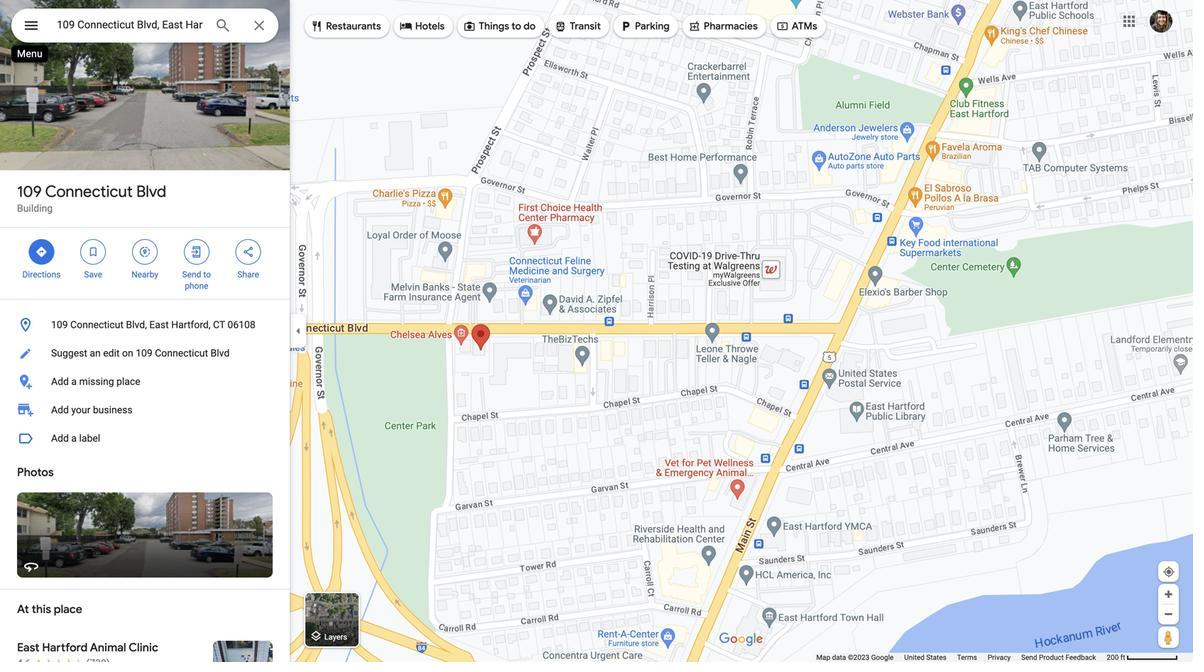 Task type: locate. For each thing, give the bounding box(es) containing it.
2 vertical spatial 109
[[136, 348, 153, 360]]

send left product
[[1022, 654, 1038, 663]]

1 vertical spatial east
[[17, 641, 39, 656]]


[[554, 18, 567, 34]]

suggest an edit on 109 connecticut blvd
[[51, 348, 230, 360]]

send product feedback
[[1022, 654, 1097, 663]]

1 vertical spatial 109
[[51, 319, 68, 331]]

hartford,
[[171, 319, 211, 331]]

a inside button
[[71, 433, 77, 445]]

a
[[71, 376, 77, 388], [71, 433, 77, 445]]

1 vertical spatial add
[[51, 405, 69, 416]]


[[242, 244, 255, 260]]

feedback
[[1066, 654, 1097, 663]]

0 vertical spatial to
[[512, 20, 522, 33]]

add a missing place button
[[0, 368, 290, 396]]

1 horizontal spatial to
[[512, 20, 522, 33]]

hotels
[[415, 20, 445, 33]]


[[688, 18, 701, 34]]

add your business
[[51, 405, 133, 416]]

show street view coverage image
[[1159, 627, 1179, 649]]

a left missing at the left of the page
[[71, 376, 77, 388]]

connecticut inside button
[[70, 319, 124, 331]]

connecticut for blvd,
[[70, 319, 124, 331]]

 things to do
[[463, 18, 536, 34]]

add left label
[[51, 433, 69, 445]]

east hartford animal clinic link
[[0, 630, 290, 663]]

a left label
[[71, 433, 77, 445]]

blvd
[[136, 182, 166, 202], [211, 348, 230, 360]]

business
[[93, 405, 133, 416]]

edit
[[103, 348, 120, 360]]

None field
[[57, 16, 203, 33]]

109 inside button
[[51, 319, 68, 331]]

109 connecticut blvd main content
[[0, 0, 290, 663]]

nearby
[[131, 270, 158, 280]]

blvd,
[[126, 319, 147, 331]]

east right blvd,
[[149, 319, 169, 331]]

109
[[17, 182, 42, 202], [51, 319, 68, 331], [136, 348, 153, 360]]

place right the this
[[54, 603, 82, 617]]

1 horizontal spatial 109
[[51, 319, 68, 331]]

map
[[817, 654, 831, 663]]

06108
[[228, 319, 256, 331]]

united states
[[905, 654, 947, 663]]

footer inside the google maps element
[[817, 654, 1107, 663]]

0 horizontal spatial send
[[182, 270, 201, 280]]

ct
[[213, 319, 225, 331]]

add a label
[[51, 433, 100, 445]]

2 add from the top
[[51, 405, 69, 416]]


[[139, 244, 151, 260]]

109 Connecticut Blvd, East Hartford, CT 06108 field
[[11, 9, 279, 43]]


[[400, 18, 413, 34]]

blvd up 
[[136, 182, 166, 202]]

to left the "do" on the left top of the page
[[512, 20, 522, 33]]

ft
[[1121, 654, 1126, 663]]

 hotels
[[400, 18, 445, 34]]

a inside button
[[71, 376, 77, 388]]

east
[[149, 319, 169, 331], [17, 641, 39, 656]]

connecticut up building
[[45, 182, 133, 202]]

1 horizontal spatial blvd
[[211, 348, 230, 360]]

directions
[[22, 270, 61, 280]]

109 inside 109 connecticut blvd building
[[17, 182, 42, 202]]

1 horizontal spatial place
[[117, 376, 140, 388]]

0 horizontal spatial to
[[203, 270, 211, 280]]

united states button
[[905, 654, 947, 663]]

united
[[905, 654, 925, 663]]

to inside send to phone
[[203, 270, 211, 280]]

0 vertical spatial add
[[51, 376, 69, 388]]

send inside send product feedback button
[[1022, 654, 1038, 663]]

0 vertical spatial a
[[71, 376, 77, 388]]

0 horizontal spatial blvd
[[136, 182, 166, 202]]

1 vertical spatial a
[[71, 433, 77, 445]]

footer containing map data ©2023 google
[[817, 654, 1107, 663]]

1 a from the top
[[71, 376, 77, 388]]

at
[[17, 603, 29, 617]]

0 vertical spatial blvd
[[136, 182, 166, 202]]

1 vertical spatial blvd
[[211, 348, 230, 360]]

0 vertical spatial east
[[149, 319, 169, 331]]

send
[[182, 270, 201, 280], [1022, 654, 1038, 663]]

1 vertical spatial send
[[1022, 654, 1038, 663]]

 atms
[[777, 18, 818, 34]]

2 a from the top
[[71, 433, 77, 445]]

add
[[51, 376, 69, 388], [51, 405, 69, 416], [51, 433, 69, 445]]

0 vertical spatial place
[[117, 376, 140, 388]]

on
[[122, 348, 133, 360]]

1 horizontal spatial send
[[1022, 654, 1038, 663]]

add inside button
[[51, 376, 69, 388]]

©2023
[[848, 654, 870, 663]]

connecticut for blvd
[[45, 182, 133, 202]]

2 vertical spatial connecticut
[[155, 348, 208, 360]]

1 vertical spatial connecticut
[[70, 319, 124, 331]]

 parking
[[620, 18, 670, 34]]

map data ©2023 google
[[817, 654, 894, 663]]

collapse side panel image
[[291, 324, 306, 339]]

save
[[84, 270, 102, 280]]

animal
[[90, 641, 126, 656]]

3 add from the top
[[51, 433, 69, 445]]

2 vertical spatial add
[[51, 433, 69, 445]]


[[23, 15, 40, 36]]

connecticut inside 109 connecticut blvd building
[[45, 182, 133, 202]]

send inside send to phone
[[182, 270, 201, 280]]

1 add from the top
[[51, 376, 69, 388]]

add for add a label
[[51, 433, 69, 445]]


[[311, 18, 323, 34]]

 search field
[[11, 9, 279, 45]]

0 horizontal spatial place
[[54, 603, 82, 617]]

to
[[512, 20, 522, 33], [203, 270, 211, 280]]

zoom out image
[[1164, 610, 1175, 620]]

2 horizontal spatial 109
[[136, 348, 153, 360]]

an
[[90, 348, 101, 360]]


[[463, 18, 476, 34]]

add inside button
[[51, 433, 69, 445]]

google
[[872, 654, 894, 663]]

0 horizontal spatial 109
[[17, 182, 42, 202]]

109 up "suggest"
[[51, 319, 68, 331]]

connecticut
[[45, 182, 133, 202], [70, 319, 124, 331], [155, 348, 208, 360]]

0 vertical spatial connecticut
[[45, 182, 133, 202]]

parking
[[635, 20, 670, 33]]

add left your
[[51, 405, 69, 416]]

place down on
[[117, 376, 140, 388]]

google account: giulia masi  
(giulia.masi@adept.ai) image
[[1150, 10, 1173, 33]]

109 up building
[[17, 182, 42, 202]]

0 vertical spatial 109
[[17, 182, 42, 202]]

to up phone
[[203, 270, 211, 280]]

atms
[[792, 20, 818, 33]]

add down "suggest"
[[51, 376, 69, 388]]

send for send to phone
[[182, 270, 201, 280]]

0 horizontal spatial east
[[17, 641, 39, 656]]

1 horizontal spatial east
[[149, 319, 169, 331]]

data
[[833, 654, 847, 663]]

109 right on
[[136, 348, 153, 360]]

connecticut down hartford,
[[155, 348, 208, 360]]

place
[[117, 376, 140, 388], [54, 603, 82, 617]]

add for add your business
[[51, 405, 69, 416]]

footer
[[817, 654, 1107, 663]]

send up phone
[[182, 270, 201, 280]]

blvd down ct
[[211, 348, 230, 360]]

connecticut up an at the left bottom of page
[[70, 319, 124, 331]]

0 vertical spatial send
[[182, 270, 201, 280]]

200 ft button
[[1107, 654, 1179, 663]]


[[777, 18, 789, 34]]

1 vertical spatial to
[[203, 270, 211, 280]]

east left "hartford"
[[17, 641, 39, 656]]



Task type: vqa. For each thing, say whether or not it's contained in the screenshot.
the bottom 3000
no



Task type: describe. For each thing, give the bounding box(es) containing it.
add a missing place
[[51, 376, 140, 388]]

photos
[[17, 466, 54, 480]]

109 for blvd
[[17, 182, 42, 202]]


[[87, 244, 100, 260]]

109 connecticut blvd, east hartford, ct 06108 button
[[0, 311, 290, 340]]

clinic
[[129, 641, 158, 656]]

terms
[[958, 654, 978, 663]]

a for missing
[[71, 376, 77, 388]]

send for send product feedback
[[1022, 654, 1038, 663]]

4.6 stars 738 reviews image
[[17, 657, 110, 663]]


[[620, 18, 632, 34]]

a for label
[[71, 433, 77, 445]]

terms button
[[958, 654, 978, 663]]

your
[[71, 405, 90, 416]]

transit
[[570, 20, 601, 33]]

privacy
[[988, 654, 1011, 663]]

label
[[79, 433, 100, 445]]

layers
[[325, 633, 347, 642]]

blvd inside suggest an edit on 109 connecticut blvd button
[[211, 348, 230, 360]]

east hartford animal clinic
[[17, 641, 158, 656]]

restaurants
[[326, 20, 381, 33]]

 pharmacies
[[688, 18, 758, 34]]

at this place
[[17, 603, 82, 617]]

 restaurants
[[311, 18, 381, 34]]

things
[[479, 20, 509, 33]]

share
[[238, 270, 259, 280]]

add a label button
[[0, 425, 290, 453]]

product
[[1040, 654, 1064, 663]]

google maps element
[[0, 0, 1194, 663]]

send to phone
[[182, 270, 211, 291]]

do
[[524, 20, 536, 33]]

1 vertical spatial place
[[54, 603, 82, 617]]


[[190, 244, 203, 260]]

suggest
[[51, 348, 87, 360]]

 button
[[11, 9, 51, 45]]

suggest an edit on 109 connecticut blvd button
[[0, 340, 290, 368]]

109 inside button
[[136, 348, 153, 360]]

add your business link
[[0, 396, 290, 425]]

east inside button
[[149, 319, 169, 331]]

place inside button
[[117, 376, 140, 388]]

 transit
[[554, 18, 601, 34]]

add for add a missing place
[[51, 376, 69, 388]]


[[35, 244, 48, 260]]

show your location image
[[1163, 566, 1176, 579]]

zoom in image
[[1164, 590, 1175, 600]]

pharmacies
[[704, 20, 758, 33]]

blvd inside 109 connecticut blvd building
[[136, 182, 166, 202]]

to inside  things to do
[[512, 20, 522, 33]]

109 for blvd,
[[51, 319, 68, 331]]

hartford
[[42, 641, 88, 656]]

states
[[927, 654, 947, 663]]

building
[[17, 203, 53, 215]]

109 connecticut blvd, east hartford, ct 06108
[[51, 319, 256, 331]]

phone
[[185, 281, 208, 291]]

109 connecticut blvd building
[[17, 182, 166, 215]]

missing
[[79, 376, 114, 388]]

privacy button
[[988, 654, 1011, 663]]

200
[[1107, 654, 1119, 663]]

send product feedback button
[[1022, 654, 1097, 663]]

this
[[32, 603, 51, 617]]

actions for 109 connecticut blvd region
[[0, 228, 290, 299]]

none field inside '109 connecticut blvd, east hartford, ct 06108' field
[[57, 16, 203, 33]]

connecticut inside button
[[155, 348, 208, 360]]

200 ft
[[1107, 654, 1126, 663]]



